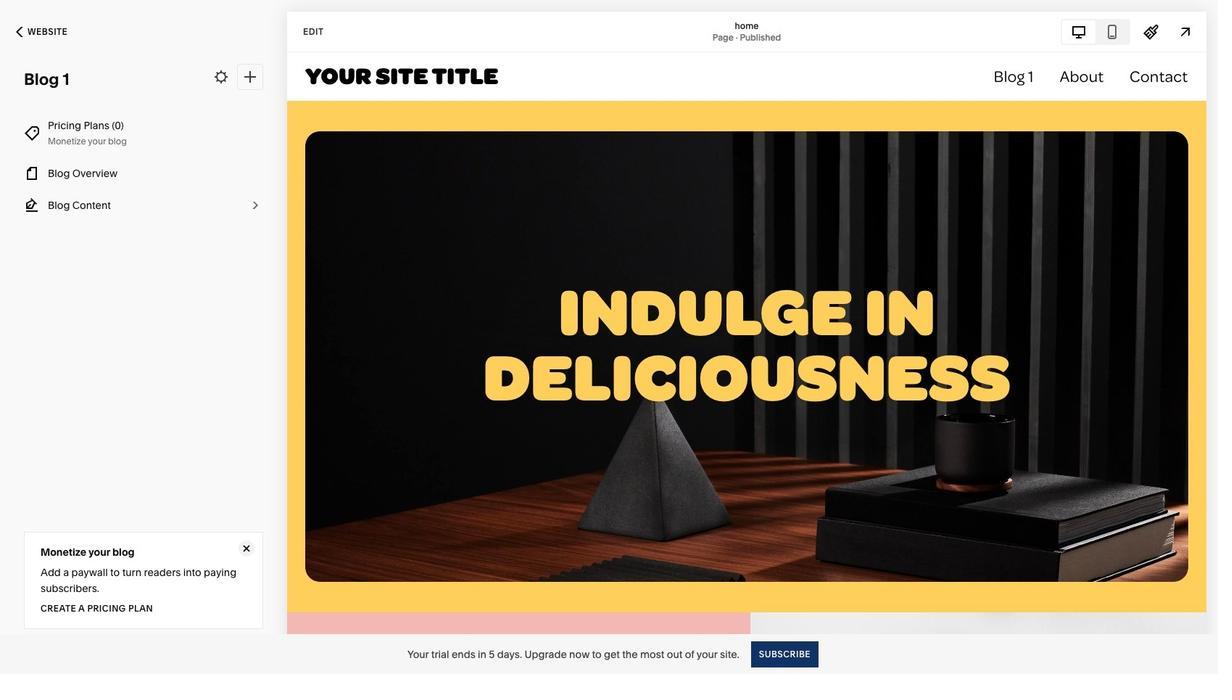 Task type: describe. For each thing, give the bounding box(es) containing it.
page image
[[24, 165, 40, 181]]

blog image
[[24, 197, 40, 213]]

site preview image
[[1178, 24, 1194, 40]]

plus image
[[242, 69, 258, 85]]

cross small image
[[239, 541, 255, 557]]

mobile image
[[1105, 24, 1121, 40]]



Task type: vqa. For each thing, say whether or not it's contained in the screenshot.
the chevron small right Image
yes



Task type: locate. For each thing, give the bounding box(es) containing it.
tab list
[[1063, 20, 1130, 43]]

desktop image
[[1072, 24, 1088, 40]]

tag image
[[24, 126, 40, 141]]

style image
[[1144, 24, 1160, 40]]

settings image
[[213, 69, 229, 85]]

chevron small right image
[[247, 197, 263, 213]]



